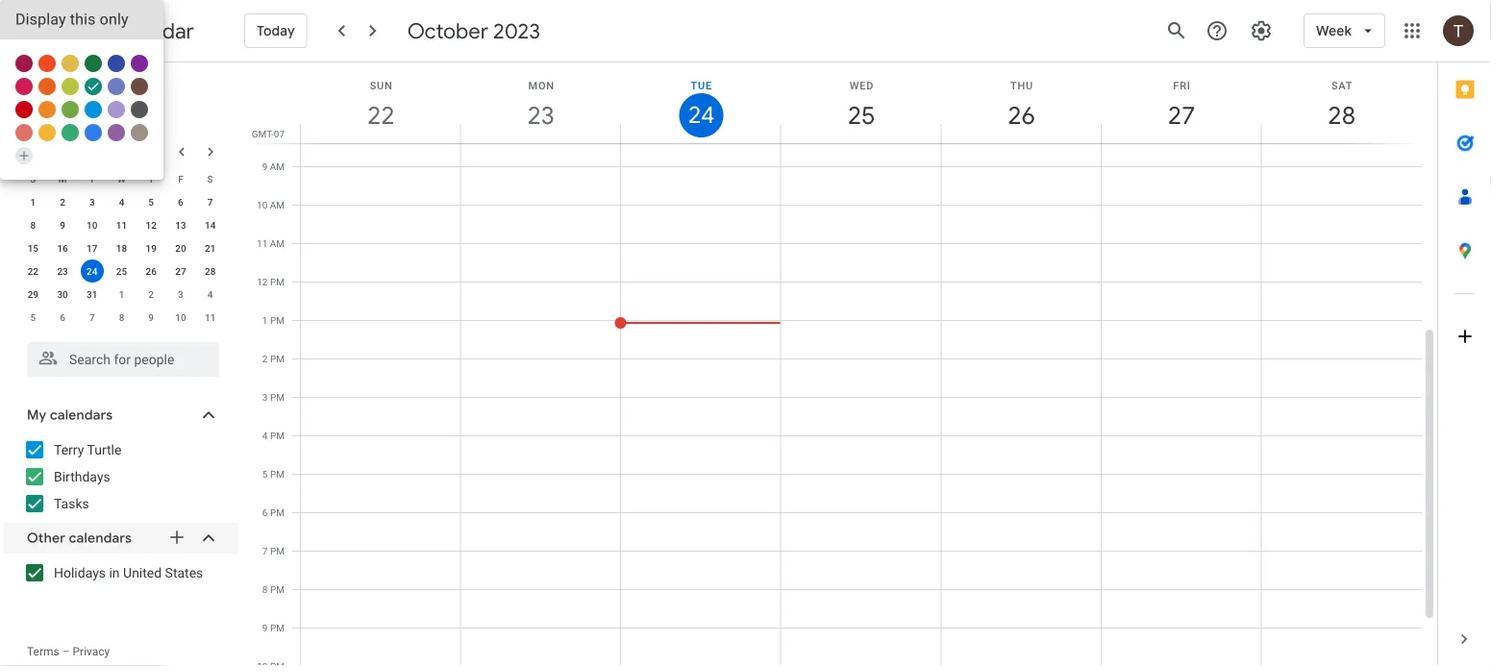 Task type: vqa. For each thing, say whether or not it's contained in the screenshot.


Task type: describe. For each thing, give the bounding box(es) containing it.
0 horizontal spatial 3
[[89, 196, 95, 208]]

cobalt, set calendar color menu item
[[85, 124, 102, 141]]

terms link
[[27, 645, 59, 659]]

17
[[87, 242, 98, 254]]

2 for november 2 element
[[148, 288, 154, 300]]

states
[[165, 565, 203, 581]]

w
[[117, 173, 126, 185]]

12 element
[[140, 213, 163, 237]]

8 for 8 pm
[[262, 584, 268, 595]]

6 for 6 pm
[[262, 507, 268, 518]]

row containing 29
[[18, 283, 225, 306]]

0 horizontal spatial october
[[27, 143, 82, 161]]

m
[[58, 173, 67, 185]]

24 link
[[679, 93, 723, 137]]

13
[[175, 219, 186, 231]]

26 element
[[140, 260, 163, 283]]

26 inside column header
[[1007, 100, 1034, 131]]

0 horizontal spatial 2023
[[85, 143, 117, 161]]

28 column header
[[1261, 62, 1422, 143]]

25 column header
[[780, 62, 942, 143]]

sage, set calendar color menu item
[[62, 124, 79, 141]]

flamingo, set calendar color menu item
[[15, 124, 33, 141]]

tangerine, set calendar color menu item
[[38, 55, 56, 72]]

mon 23
[[526, 79, 555, 131]]

fri
[[1173, 79, 1191, 91]]

1 for 1 pm
[[262, 314, 268, 326]]

november 5 element
[[21, 306, 45, 329]]

24 inside cell
[[87, 265, 98, 277]]

23 element
[[51, 260, 74, 283]]

november 10 element
[[169, 306, 192, 329]]

november 1 element
[[110, 283, 133, 306]]

23 column header
[[460, 62, 621, 143]]

7 pm
[[262, 545, 285, 557]]

24, today element
[[81, 260, 104, 283]]

27 column header
[[1101, 62, 1262, 143]]

november 6 element
[[51, 306, 74, 329]]

lavender, set calendar color menu item
[[108, 78, 125, 95]]

grid containing 22
[[246, 62, 1437, 666]]

other
[[27, 530, 66, 547]]

pm for 3 pm
[[270, 391, 285, 403]]

calendar list entry. element
[[0, 0, 163, 180]]

mango, set calendar color menu item
[[38, 101, 56, 118]]

gmt-
[[252, 128, 274, 139]]

my calendars
[[27, 407, 113, 424]]

10 for 10 am
[[257, 199, 268, 211]]

7 for 7 pm
[[262, 545, 268, 557]]

27 element
[[169, 260, 192, 283]]

calendars for other calendars
[[69, 530, 132, 547]]

14
[[205, 219, 216, 231]]

11 element
[[110, 213, 133, 237]]

29 element
[[21, 283, 45, 306]]

calendar element
[[62, 12, 194, 54]]

27 inside row
[[175, 265, 186, 277]]

23 inside the mon 23
[[526, 100, 554, 131]]

terms
[[27, 645, 59, 659]]

sat
[[1332, 79, 1353, 91]]

2 pm
[[262, 353, 285, 364]]

19 element
[[140, 237, 163, 260]]

settings menu image
[[1250, 19, 1273, 42]]

31 element
[[81, 283, 104, 306]]

tue
[[691, 79, 713, 91]]

12 pm
[[257, 276, 285, 287]]

tasks
[[54, 496, 89, 512]]

2 t from the left
[[148, 173, 154, 185]]

16 element
[[51, 237, 74, 260]]

calendar heading
[[104, 18, 194, 45]]

add custom color menu item
[[15, 147, 33, 164]]

pm for 5 pm
[[270, 468, 285, 480]]

pm for 6 pm
[[270, 507, 285, 518]]

21
[[205, 242, 216, 254]]

15
[[28, 242, 38, 254]]

11 for 11 am
[[257, 237, 268, 249]]

november 4 element
[[199, 283, 222, 306]]

0 horizontal spatial 2
[[60, 196, 65, 208]]

calendars for my calendars
[[50, 407, 113, 424]]

20
[[175, 242, 186, 254]]

today button
[[244, 8, 307, 54]]

28 inside october 2023 grid
[[205, 265, 216, 277]]

sun
[[370, 79, 393, 91]]

pm for 9 pm
[[270, 622, 285, 634]]

pm for 8 pm
[[270, 584, 285, 595]]

avocado, set calendar color menu item
[[62, 78, 79, 95]]

in
[[109, 565, 120, 581]]

28 link
[[1320, 93, 1364, 137]]

holidays
[[54, 565, 106, 581]]

amethyst, set calendar color menu item
[[108, 124, 125, 141]]

row containing 8
[[18, 213, 225, 237]]

pumpkin, set calendar color menu item
[[38, 78, 56, 95]]

0 vertical spatial 4
[[119, 196, 124, 208]]

banana, set calendar color menu item
[[38, 124, 56, 141]]

23 inside row
[[57, 265, 68, 277]]

other calendars
[[27, 530, 132, 547]]

0 vertical spatial 5
[[148, 196, 154, 208]]

0 vertical spatial 6
[[178, 196, 183, 208]]

blueberry, set calendar color menu item
[[108, 55, 125, 72]]

my
[[27, 407, 47, 424]]

25 inside wed 25
[[847, 100, 874, 131]]

thu 26
[[1007, 79, 1034, 131]]

8 pm
[[262, 584, 285, 595]]

18
[[116, 242, 127, 254]]

27 link
[[1160, 93, 1204, 137]]

calendar list entry. list box
[[0, 0, 163, 39]]

november 8 element
[[110, 306, 133, 329]]

1 t from the left
[[89, 173, 95, 185]]

23 link
[[519, 93, 563, 137]]

peacock, set calendar color menu item
[[85, 101, 102, 118]]

november 3 element
[[169, 283, 192, 306]]

13 element
[[169, 213, 192, 237]]

pm for 12 pm
[[270, 276, 285, 287]]

20 element
[[169, 237, 192, 260]]

17 element
[[81, 237, 104, 260]]

cocoa, set calendar color menu item
[[131, 78, 148, 95]]

am for 11 am
[[270, 237, 285, 249]]

terms – privacy
[[27, 645, 110, 659]]

1 pm
[[262, 314, 285, 326]]

6 pm
[[262, 507, 285, 518]]

21 element
[[199, 237, 222, 260]]

thu
[[1010, 79, 1034, 91]]



Task type: locate. For each thing, give the bounding box(es) containing it.
None search field
[[0, 335, 238, 377]]

am for 9 am
[[270, 161, 285, 172]]

2 horizontal spatial 10
[[257, 199, 268, 211]]

9 am
[[262, 161, 285, 172]]

terry
[[54, 442, 84, 458]]

0 horizontal spatial 5
[[30, 312, 36, 323]]

main drawer image
[[23, 19, 46, 42]]

2 vertical spatial 2
[[262, 353, 268, 364]]

0 vertical spatial 3
[[89, 196, 95, 208]]

31
[[87, 288, 98, 300]]

27
[[1167, 100, 1194, 131], [175, 265, 186, 277]]

november 9 element
[[140, 306, 163, 329]]

october
[[407, 17, 488, 44], [27, 143, 82, 161]]

28 inside column header
[[1327, 100, 1354, 131]]

privacy link
[[73, 645, 110, 659]]

1 vertical spatial 10
[[87, 219, 98, 231]]

holidays in united states
[[54, 565, 203, 581]]

1 horizontal spatial t
[[148, 173, 154, 185]]

am down 9 am
[[270, 199, 285, 211]]

27 down 20
[[175, 265, 186, 277]]

0 horizontal spatial 11
[[116, 219, 127, 231]]

row containing 15
[[18, 237, 225, 260]]

calendars up in
[[69, 530, 132, 547]]

10 down november 3 element
[[175, 312, 186, 323]]

2023 down cobalt, set calendar color menu item
[[85, 143, 117, 161]]

2 pm from the top
[[270, 314, 285, 326]]

0 horizontal spatial 10
[[87, 219, 98, 231]]

24 column header
[[620, 62, 781, 143]]

1 s from the left
[[30, 173, 36, 185]]

22 inside column header
[[366, 100, 394, 131]]

11 up 18
[[116, 219, 127, 231]]

30
[[57, 288, 68, 300]]

row containing 5
[[18, 306, 225, 329]]

1 horizontal spatial 7
[[207, 196, 213, 208]]

9 down gmt-
[[262, 161, 268, 172]]

2 for 2 pm
[[262, 353, 268, 364]]

0 horizontal spatial 6
[[60, 312, 65, 323]]

october 2023 down the sage, set calendar color menu item
[[27, 143, 117, 161]]

pm down 2 pm
[[270, 391, 285, 403]]

week button
[[1304, 8, 1386, 54]]

0 vertical spatial 12
[[146, 219, 157, 231]]

4 pm from the top
[[270, 391, 285, 403]]

8 up the 15 'element'
[[30, 219, 36, 231]]

0 horizontal spatial 28
[[205, 265, 216, 277]]

tab list
[[1438, 62, 1491, 612]]

8 pm from the top
[[270, 545, 285, 557]]

12 down "11 am"
[[257, 276, 268, 287]]

s down add custom color menu item
[[30, 173, 36, 185]]

26 column header
[[941, 62, 1102, 143]]

0 vertical spatial 2
[[60, 196, 65, 208]]

2023
[[493, 17, 540, 44], [85, 143, 117, 161]]

row containing 1
[[18, 190, 225, 213]]

calendars
[[50, 407, 113, 424], [69, 530, 132, 547]]

f
[[178, 173, 183, 185]]

6 inside november 6 element
[[60, 312, 65, 323]]

24 up 31
[[87, 265, 98, 277]]

11 for '11' element
[[116, 219, 127, 231]]

november 7 element
[[81, 306, 104, 329]]

1 horizontal spatial 24
[[687, 100, 713, 130]]

26 down 19
[[146, 265, 157, 277]]

3
[[89, 196, 95, 208], [178, 288, 183, 300], [262, 391, 268, 403]]

5 for 5 pm
[[262, 468, 268, 480]]

pm
[[270, 276, 285, 287], [270, 314, 285, 326], [270, 353, 285, 364], [270, 391, 285, 403], [270, 430, 285, 441], [270, 468, 285, 480], [270, 507, 285, 518], [270, 545, 285, 557], [270, 584, 285, 595], [270, 622, 285, 634]]

5 up 12 element
[[148, 196, 154, 208]]

calendars up terry turtle
[[50, 407, 113, 424]]

0 horizontal spatial 26
[[146, 265, 157, 277]]

9 inside "element"
[[148, 312, 154, 323]]

10 element
[[81, 213, 104, 237]]

3 for november 3 element
[[178, 288, 183, 300]]

5 pm
[[262, 468, 285, 480]]

turtle
[[87, 442, 122, 458]]

4 inside november 4 element
[[207, 288, 213, 300]]

2
[[60, 196, 65, 208], [148, 288, 154, 300], [262, 353, 268, 364]]

t left w
[[89, 173, 95, 185]]

birch, set calendar color menu item
[[131, 124, 148, 141]]

3 pm
[[262, 391, 285, 403]]

graphite, set calendar color menu item
[[131, 101, 148, 118]]

28 down 21
[[205, 265, 216, 277]]

24
[[687, 100, 713, 130], [87, 265, 98, 277]]

15 element
[[21, 237, 45, 260]]

25 element
[[110, 260, 133, 283]]

october 2023 up mon
[[407, 17, 540, 44]]

1 vertical spatial 26
[[146, 265, 157, 277]]

5 row from the top
[[18, 260, 225, 283]]

25 inside row
[[116, 265, 127, 277]]

wed 25
[[847, 79, 874, 131]]

11 inside '11' element
[[116, 219, 127, 231]]

10 am
[[257, 199, 285, 211]]

1 vertical spatial 22
[[28, 265, 38, 277]]

7 down 31 element at the left of the page
[[89, 312, 95, 323]]

0 horizontal spatial october 2023
[[27, 143, 117, 161]]

1 vertical spatial october 2023
[[27, 143, 117, 161]]

0 vertical spatial 28
[[1327, 100, 1354, 131]]

1 down the 12 pm
[[262, 314, 268, 326]]

1 up the 15 'element'
[[30, 196, 36, 208]]

0 vertical spatial 8
[[30, 219, 36, 231]]

22
[[366, 100, 394, 131], [28, 265, 38, 277]]

0 vertical spatial october
[[407, 17, 488, 44]]

25
[[847, 100, 874, 131], [116, 265, 127, 277]]

2 s from the left
[[207, 173, 213, 185]]

2 up november 9 "element"
[[148, 288, 154, 300]]

2 vertical spatial 11
[[205, 312, 216, 323]]

0 horizontal spatial 22
[[28, 265, 38, 277]]

row
[[18, 167, 225, 190], [18, 190, 225, 213], [18, 213, 225, 237], [18, 237, 225, 260], [18, 260, 225, 283], [18, 283, 225, 306], [18, 306, 225, 329]]

10 inside the 10 element
[[87, 219, 98, 231]]

0 horizontal spatial 12
[[146, 219, 157, 231]]

11 for november 11 element
[[205, 312, 216, 323]]

row containing 22
[[18, 260, 225, 283]]

2 inside grid
[[262, 353, 268, 364]]

2 vertical spatial 7
[[262, 545, 268, 557]]

1 vertical spatial 12
[[257, 276, 268, 287]]

18 element
[[110, 237, 133, 260]]

other calendars button
[[4, 523, 238, 554]]

3 pm from the top
[[270, 353, 285, 364]]

pm for 7 pm
[[270, 545, 285, 557]]

terry turtle
[[54, 442, 122, 458]]

6 pm from the top
[[270, 468, 285, 480]]

tomato, set calendar color menu item
[[15, 101, 33, 118]]

0 vertical spatial 26
[[1007, 100, 1034, 131]]

1 vertical spatial 7
[[89, 312, 95, 323]]

10 for november 10 element on the top left
[[175, 312, 186, 323]]

gmt-07
[[252, 128, 285, 139]]

october 2023 grid
[[18, 167, 225, 329]]

9 pm from the top
[[270, 584, 285, 595]]

november 2 element
[[140, 283, 163, 306]]

12 up 19
[[146, 219, 157, 231]]

1 horizontal spatial 2023
[[493, 17, 540, 44]]

5 down 29 "element"
[[30, 312, 36, 323]]

1 horizontal spatial s
[[207, 173, 213, 185]]

28
[[1327, 100, 1354, 131], [205, 265, 216, 277]]

3 row from the top
[[18, 213, 225, 237]]

4 for 4 pm
[[262, 430, 268, 441]]

29
[[28, 288, 38, 300]]

my calendars list
[[4, 435, 238, 519]]

1 horizontal spatial 27
[[1167, 100, 1194, 131]]

22 link
[[359, 93, 403, 137]]

1 vertical spatial calendars
[[69, 530, 132, 547]]

24 cell
[[77, 260, 107, 283]]

united
[[123, 565, 162, 581]]

1 horizontal spatial 3
[[178, 288, 183, 300]]

19
[[146, 242, 157, 254]]

6 row from the top
[[18, 283, 225, 306]]

radicchio, set calendar color menu item
[[15, 55, 33, 72]]

4 up november 11 element
[[207, 288, 213, 300]]

1 horizontal spatial october
[[407, 17, 488, 44]]

t left f
[[148, 173, 154, 185]]

1 horizontal spatial 11
[[205, 312, 216, 323]]

1 vertical spatial 3
[[178, 288, 183, 300]]

2 row from the top
[[18, 190, 225, 213]]

26 down thu
[[1007, 100, 1034, 131]]

12 for 12
[[146, 219, 157, 231]]

3 for 3 pm
[[262, 391, 268, 403]]

1 up november 8 element
[[119, 288, 124, 300]]

1 horizontal spatial october 2023
[[407, 17, 540, 44]]

25 down 18
[[116, 265, 127, 277]]

october 2023
[[407, 17, 540, 44], [27, 143, 117, 161]]

7 up 14 element
[[207, 196, 213, 208]]

10 pm from the top
[[270, 622, 285, 634]]

28 down "sat"
[[1327, 100, 1354, 131]]

2 horizontal spatial 2
[[262, 353, 268, 364]]

–
[[62, 645, 70, 659]]

28 element
[[199, 260, 222, 283]]

1 vertical spatial 27
[[175, 265, 186, 277]]

1 vertical spatial 24
[[87, 265, 98, 277]]

cherry blossom, set calendar color menu item
[[15, 78, 33, 95]]

sat 28
[[1327, 79, 1354, 131]]

5 up 6 pm
[[262, 468, 268, 480]]

0 vertical spatial 10
[[257, 199, 268, 211]]

am up the 12 pm
[[270, 237, 285, 249]]

tue 24
[[687, 79, 713, 130]]

1 vertical spatial 11
[[257, 237, 268, 249]]

2 horizontal spatial 3
[[262, 391, 268, 403]]

23 up 30
[[57, 265, 68, 277]]

1 horizontal spatial 28
[[1327, 100, 1354, 131]]

1 vertical spatial 2023
[[85, 143, 117, 161]]

0 vertical spatial 24
[[687, 100, 713, 130]]

7 pm from the top
[[270, 507, 285, 518]]

9 for 9 pm
[[262, 622, 268, 634]]

grid
[[246, 62, 1437, 666]]

0 horizontal spatial 8
[[30, 219, 36, 231]]

9 for 9 am
[[262, 161, 268, 172]]

0 horizontal spatial t
[[89, 173, 95, 185]]

3 am from the top
[[270, 237, 285, 249]]

2 vertical spatial 1
[[262, 314, 268, 326]]

1 vertical spatial 4
[[207, 288, 213, 300]]

2 vertical spatial 4
[[262, 430, 268, 441]]

1 horizontal spatial 8
[[119, 312, 124, 323]]

wisteria, set calendar color menu item
[[108, 101, 125, 118]]

5 pm from the top
[[270, 430, 285, 441]]

3 up the 10 element
[[89, 196, 95, 208]]

10 inside november 10 element
[[175, 312, 186, 323]]

5 for november 5 element
[[30, 312, 36, 323]]

1 horizontal spatial 6
[[178, 196, 183, 208]]

november 11 element
[[199, 306, 222, 329]]

30 element
[[51, 283, 74, 306]]

am for 10 am
[[270, 199, 285, 211]]

pm down 7 pm
[[270, 584, 285, 595]]

24 inside column header
[[687, 100, 713, 130]]

mon
[[528, 79, 555, 91]]

week
[[1316, 22, 1352, 39]]

22 element
[[21, 260, 45, 283]]

1 vertical spatial 28
[[205, 265, 216, 277]]

pm for 2 pm
[[270, 353, 285, 364]]

11 down november 4 element on the top of page
[[205, 312, 216, 323]]

23
[[526, 100, 554, 131], [57, 265, 68, 277]]

0 vertical spatial 25
[[847, 100, 874, 131]]

pm down 8 pm
[[270, 622, 285, 634]]

8 inside grid
[[262, 584, 268, 595]]

9 down 8 pm
[[262, 622, 268, 634]]

today
[[257, 22, 295, 39]]

pm up 1 pm at the left of the page
[[270, 276, 285, 287]]

2 up the 3 pm
[[262, 353, 268, 364]]

9 up 16 element
[[60, 219, 65, 231]]

2 vertical spatial 6
[[262, 507, 268, 518]]

3 down 27 element
[[178, 288, 183, 300]]

pm down the 3 pm
[[270, 430, 285, 441]]

pm up the 3 pm
[[270, 353, 285, 364]]

8
[[30, 219, 36, 231], [119, 312, 124, 323], [262, 584, 268, 595]]

22 inside row
[[28, 265, 38, 277]]

my calendars button
[[4, 400, 238, 431]]

1 vertical spatial 5
[[30, 312, 36, 323]]

27 down fri
[[1167, 100, 1194, 131]]

8 for november 8 element
[[119, 312, 124, 323]]

pm up 7 pm
[[270, 507, 285, 518]]

2 vertical spatial 5
[[262, 468, 268, 480]]

10 up 17
[[87, 219, 98, 231]]

t
[[89, 173, 95, 185], [148, 173, 154, 185]]

pm down 6 pm
[[270, 545, 285, 557]]

privacy
[[73, 645, 110, 659]]

2 horizontal spatial 1
[[262, 314, 268, 326]]

0 horizontal spatial 25
[[116, 265, 127, 277]]

pm up 2 pm
[[270, 314, 285, 326]]

9 down november 2 element
[[148, 312, 154, 323]]

22 column header
[[300, 62, 461, 143]]

4
[[119, 196, 124, 208], [207, 288, 213, 300], [262, 430, 268, 441]]

4 inside grid
[[262, 430, 268, 441]]

0 horizontal spatial 7
[[89, 312, 95, 323]]

27 inside column header
[[1167, 100, 1194, 131]]

am down 07
[[270, 161, 285, 172]]

2 horizontal spatial 8
[[262, 584, 268, 595]]

1 horizontal spatial 23
[[526, 100, 554, 131]]

1 vertical spatial am
[[270, 199, 285, 211]]

0 vertical spatial 1
[[30, 196, 36, 208]]

pistachio, set calendar color menu item
[[62, 101, 79, 118]]

1 horizontal spatial 10
[[175, 312, 186, 323]]

add other calendars image
[[167, 528, 187, 547]]

1 horizontal spatial 22
[[366, 100, 394, 131]]

row containing s
[[18, 167, 225, 190]]

0 vertical spatial 23
[[526, 100, 554, 131]]

2 horizontal spatial 6
[[262, 507, 268, 518]]

citron, set calendar color menu item
[[62, 55, 79, 72]]

6 down 30 element
[[60, 312, 65, 323]]

22 down sun
[[366, 100, 394, 131]]

1 am from the top
[[270, 161, 285, 172]]

1 horizontal spatial 12
[[257, 276, 268, 287]]

3 down 2 pm
[[262, 391, 268, 403]]

26 link
[[1000, 93, 1044, 137]]

1 horizontal spatial 1
[[119, 288, 124, 300]]

3 inside grid
[[262, 391, 268, 403]]

1 horizontal spatial 2
[[148, 288, 154, 300]]

2 horizontal spatial 5
[[262, 468, 268, 480]]

11
[[116, 219, 127, 231], [257, 237, 268, 249], [205, 312, 216, 323]]

fri 27
[[1167, 79, 1194, 131]]

6 for november 6 element
[[60, 312, 65, 323]]

row group containing 1
[[18, 190, 225, 329]]

4 pm
[[262, 430, 285, 441]]

basil, set calendar color menu item
[[85, 55, 102, 72]]

10
[[257, 199, 268, 211], [87, 219, 98, 231], [175, 312, 186, 323]]

4 row from the top
[[18, 237, 225, 260]]

12
[[146, 219, 157, 231], [257, 276, 268, 287]]

9 pm
[[262, 622, 285, 634]]

grape, set calendar color menu item
[[131, 55, 148, 72]]

24 down tue
[[687, 100, 713, 130]]

4 for november 4 element on the top of page
[[207, 288, 213, 300]]

s right f
[[207, 173, 213, 185]]

1 vertical spatial 8
[[119, 312, 124, 323]]

9
[[262, 161, 268, 172], [60, 219, 65, 231], [148, 312, 154, 323], [262, 622, 268, 634]]

0 horizontal spatial 1
[[30, 196, 36, 208]]

0 horizontal spatial 27
[[175, 265, 186, 277]]

1 horizontal spatial 25
[[847, 100, 874, 131]]

7 row from the top
[[18, 306, 225, 329]]

12 for 12 pm
[[257, 276, 268, 287]]

07
[[274, 128, 285, 139]]

12 inside row
[[146, 219, 157, 231]]

s
[[30, 173, 36, 185], [207, 173, 213, 185]]

11 inside november 11 element
[[205, 312, 216, 323]]

0 vertical spatial am
[[270, 161, 285, 172]]

0 horizontal spatial 23
[[57, 265, 68, 277]]

wed
[[850, 79, 874, 91]]

calendar
[[108, 18, 194, 45]]

1 vertical spatial october
[[27, 143, 82, 161]]

0 vertical spatial calendars
[[50, 407, 113, 424]]

am
[[270, 161, 285, 172], [270, 199, 285, 211], [270, 237, 285, 249]]

9 for november 9 "element"
[[148, 312, 154, 323]]

26
[[1007, 100, 1034, 131], [146, 265, 157, 277]]

Search for people text field
[[38, 342, 208, 377]]

1 horizontal spatial 26
[[1007, 100, 1034, 131]]

4 up '11' element
[[119, 196, 124, 208]]

1 for "november 1" element
[[119, 288, 124, 300]]

pm up 6 pm
[[270, 468, 285, 480]]

0 horizontal spatial 4
[[119, 196, 124, 208]]

pm for 4 pm
[[270, 430, 285, 441]]

0 horizontal spatial s
[[30, 173, 36, 185]]

menu item
[[0, 0, 163, 38]]

10 up "11 am"
[[257, 199, 268, 211]]

eucalyptus, set calendar color menu item
[[85, 78, 102, 95]]

0 vertical spatial october 2023
[[407, 17, 540, 44]]

16
[[57, 242, 68, 254]]

22 up 29
[[28, 265, 38, 277]]

8 down 7 pm
[[262, 584, 268, 595]]

1 row from the top
[[18, 167, 225, 190]]

25 link
[[839, 93, 884, 137]]

2 vertical spatial 10
[[175, 312, 186, 323]]

0 vertical spatial 7
[[207, 196, 213, 208]]

pm for 1 pm
[[270, 314, 285, 326]]

14 element
[[199, 213, 222, 237]]

23 down mon
[[526, 100, 554, 131]]

2 down m
[[60, 196, 65, 208]]

0 vertical spatial 11
[[116, 219, 127, 231]]

7 for november 7 element
[[89, 312, 95, 323]]

0 vertical spatial 27
[[1167, 100, 1194, 131]]

25 down the wed on the top right of page
[[847, 100, 874, 131]]

1 horizontal spatial 5
[[148, 196, 154, 208]]

6 down f
[[178, 196, 183, 208]]

8 down "november 1" element
[[119, 312, 124, 323]]

6 up 7 pm
[[262, 507, 268, 518]]

7 down 6 pm
[[262, 545, 268, 557]]

2 am from the top
[[270, 199, 285, 211]]

1 horizontal spatial 4
[[207, 288, 213, 300]]

4 down the 3 pm
[[262, 430, 268, 441]]

10 for the 10 element
[[87, 219, 98, 231]]

2 vertical spatial am
[[270, 237, 285, 249]]

1 pm from the top
[[270, 276, 285, 287]]

1 vertical spatial 1
[[119, 288, 124, 300]]

birthdays
[[54, 469, 110, 485]]

sun 22
[[366, 79, 394, 131]]

11 down 10 am on the left
[[257, 237, 268, 249]]

26 inside row
[[146, 265, 157, 277]]

5
[[148, 196, 154, 208], [30, 312, 36, 323], [262, 468, 268, 480]]

row group
[[18, 190, 225, 329]]

2023 up mon
[[493, 17, 540, 44]]

2 horizontal spatial 4
[[262, 430, 268, 441]]

7
[[207, 196, 213, 208], [89, 312, 95, 323], [262, 545, 268, 557]]

1 vertical spatial 6
[[60, 312, 65, 323]]

1 vertical spatial 2
[[148, 288, 154, 300]]

6
[[178, 196, 183, 208], [60, 312, 65, 323], [262, 507, 268, 518]]

11 am
[[257, 237, 285, 249]]



